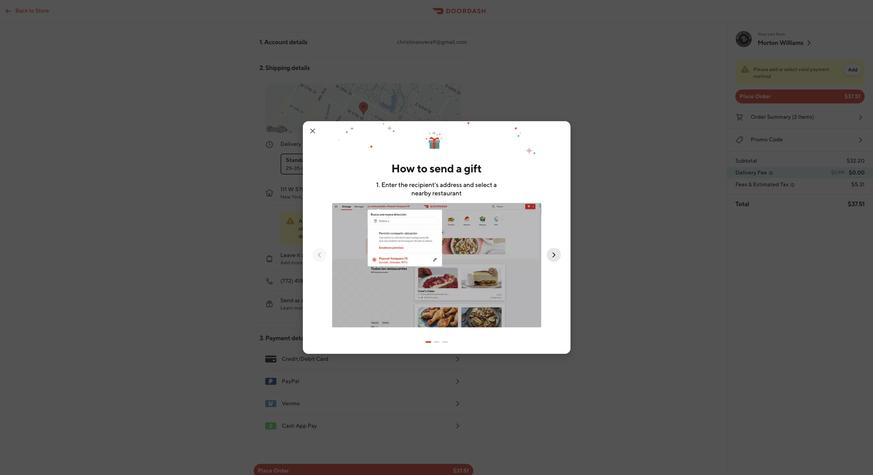 Task type: locate. For each thing, give the bounding box(es) containing it.
1 horizontal spatial place
[[740, 93, 754, 100]]

none radio inside standard option group
[[281, 154, 324, 175]]

details inside leave it at my door add more details
[[303, 260, 318, 266]]

0 vertical spatial more
[[291, 260, 302, 266]]

tax
[[780, 181, 789, 188]]

to inside dialog
[[417, 162, 428, 175]]

details right 1. account
[[289, 38, 308, 46]]

1 vertical spatial add new payment method image
[[453, 400, 462, 408]]

1 horizontal spatial min
[[452, 141, 462, 147]]

back to store link
[[0, 4, 53, 18]]

1 vertical spatial order
[[751, 114, 766, 120]]

recipient's
[[409, 181, 439, 189]]

0 vertical spatial to
[[29, 7, 34, 14]]

off
[[299, 226, 306, 232]]

0 horizontal spatial address
[[416, 219, 434, 224]]

gift right as
[[305, 297, 314, 304]]

order summary (2 items)
[[751, 114, 815, 120]]

0 vertical spatial add new payment method image
[[453, 378, 462, 386]]

0 vertical spatial gift
[[464, 162, 482, 175]]

details for 3. payment details
[[291, 335, 310, 342]]

to for how
[[417, 162, 428, 175]]

adding apartment number and drop off details will help dashers efficiently deliver your order. status
[[281, 212, 441, 246]]

meal gifting walkthrough element
[[426, 336, 448, 349]]

(772)
[[281, 278, 293, 285]]

next slide image
[[550, 251, 558, 259]]

0 horizontal spatial gift
[[305, 297, 314, 304]]

my
[[308, 252, 315, 259]]

subtotal
[[736, 158, 757, 164]]

0 vertical spatial a
[[456, 162, 462, 175]]

address
[[440, 181, 462, 189], [416, 219, 434, 224]]

details
[[289, 38, 308, 46], [291, 64, 310, 71], [307, 226, 324, 232], [303, 260, 318, 266], [291, 335, 310, 342]]

it
[[297, 252, 300, 259]]

418-
[[295, 278, 306, 285]]

1 add new payment method image from the top
[[453, 378, 462, 386]]

will
[[325, 226, 333, 232]]

more down as
[[294, 305, 306, 311]]

address up restaurant
[[440, 181, 462, 189]]

0 vertical spatial address
[[440, 181, 462, 189]]

1 vertical spatial 25–35
[[286, 166, 300, 171]]

2 vertical spatial add new payment method image
[[453, 422, 462, 431]]

address inside 1. enter the recipient's address and select a nearby restaurant
[[440, 181, 462, 189]]

1 horizontal spatial gift
[[464, 162, 482, 175]]

0 horizontal spatial to
[[29, 7, 34, 14]]

deliver
[[299, 233, 316, 240]]

standard option group
[[281, 148, 462, 175]]

1 horizontal spatial 25–35
[[435, 141, 451, 147]]

0 vertical spatial place order
[[740, 93, 771, 100]]

credit/debit
[[282, 356, 315, 363]]

details down the adding
[[307, 226, 324, 232]]

0 horizontal spatial 25–35
[[286, 166, 300, 171]]

0 horizontal spatial a
[[301, 297, 304, 304]]

0 vertical spatial min
[[452, 141, 462, 147]]

1 horizontal spatial and
[[463, 181, 474, 189]]

williams
[[780, 39, 804, 46]]

add button
[[844, 64, 862, 75]]

standard
[[286, 157, 310, 164]]

adding
[[299, 218, 317, 225]]

how to send a gift dialog
[[303, 121, 571, 354]]

add
[[848, 67, 858, 73], [281, 260, 290, 266]]

add down 'leave'
[[281, 260, 290, 266]]

number
[[346, 218, 366, 225]]

0 vertical spatial add
[[848, 67, 858, 73]]

3. payment
[[260, 335, 290, 342]]

0 vertical spatial select
[[785, 67, 798, 72]]

25–35 min
[[435, 141, 462, 147]]

min inside standard 25–35 min
[[301, 166, 309, 171]]

1 horizontal spatial delivery
[[736, 169, 757, 176]]

min up send
[[452, 141, 462, 147]]

show menu image
[[265, 354, 276, 365]]

leave
[[281, 252, 296, 259]]

0 vertical spatial place
[[740, 93, 754, 100]]

christinaovera9@gmail.com
[[397, 39, 467, 45]]

57th
[[295, 186, 307, 193]]

2 vertical spatial order
[[273, 468, 289, 475]]

25–35 down standard
[[286, 166, 300, 171]]

details right 2. shipping
[[291, 64, 310, 71]]

(2
[[792, 114, 797, 120]]

add right the payment
[[848, 67, 858, 73]]

1 vertical spatial add
[[281, 260, 290, 266]]

order inside button
[[751, 114, 766, 120]]

morton williams link
[[758, 39, 813, 47]]

and inside adding apartment number and drop off details will help dashers efficiently deliver your order.
[[367, 218, 377, 225]]

1 horizontal spatial a
[[456, 162, 462, 175]]

1 vertical spatial more
[[294, 305, 306, 311]]

delivery for delivery time
[[281, 141, 301, 147]]

1 vertical spatial a
[[494, 181, 497, 189]]

add new payment method image for venmo
[[453, 400, 462, 408]]

25–35
[[435, 141, 451, 147], [286, 166, 300, 171]]

more down it
[[291, 260, 302, 266]]

as
[[295, 297, 300, 304]]

fee
[[758, 169, 767, 176]]

gift
[[464, 162, 482, 175], [305, 297, 314, 304]]

3 add new payment method image from the top
[[453, 422, 462, 431]]

none radio containing standard
[[281, 154, 324, 175]]

and
[[463, 181, 474, 189], [367, 218, 377, 225]]

none radio inside standard option group
[[329, 154, 395, 175]]

edit address button
[[401, 216, 438, 227]]

address inside button
[[416, 219, 434, 224]]

0 horizontal spatial and
[[367, 218, 377, 225]]

fees
[[736, 181, 748, 188]]

10019,
[[312, 194, 327, 200]]

cash
[[282, 423, 295, 430]]

0 horizontal spatial place order
[[258, 468, 289, 475]]

1 vertical spatial address
[[416, 219, 434, 224]]

delivery time
[[281, 141, 315, 147]]

$32.20
[[847, 158, 865, 164]]

None radio
[[329, 154, 395, 175]]

1.
[[376, 181, 380, 189]]

2 horizontal spatial a
[[494, 181, 497, 189]]

0 vertical spatial and
[[463, 181, 474, 189]]

1 horizontal spatial add
[[848, 67, 858, 73]]

0 vertical spatial delivery
[[281, 141, 301, 147]]

time
[[303, 141, 315, 147]]

back
[[15, 7, 28, 14]]

2 vertical spatial a
[[301, 297, 304, 304]]

add new payment method image
[[453, 378, 462, 386], [453, 400, 462, 408], [453, 422, 462, 431]]

1 vertical spatial select
[[475, 181, 492, 189]]

0 horizontal spatial select
[[475, 181, 492, 189]]

help
[[334, 226, 346, 232]]

details up credit/debit at bottom
[[291, 335, 310, 342]]

details inside adding apartment number and drop off details will help dashers efficiently deliver your order.
[[307, 226, 324, 232]]

delivery for delivery
[[736, 169, 757, 176]]

min
[[452, 141, 462, 147], [301, 166, 309, 171]]

menu
[[260, 348, 467, 438]]

app
[[296, 423, 307, 430]]

status
[[736, 60, 865, 85]]

0 horizontal spatial min
[[301, 166, 309, 171]]

order
[[755, 93, 771, 100], [751, 114, 766, 120], [273, 468, 289, 475]]

1 vertical spatial and
[[367, 218, 377, 225]]

to for back
[[29, 7, 34, 14]]

pay
[[308, 423, 317, 430]]

(772) 418-2337 button
[[260, 272, 462, 291]]

at
[[302, 252, 307, 259]]

address right edit
[[416, 219, 434, 224]]

dashers
[[347, 226, 367, 232]]

a inside send as a gift learn more
[[301, 297, 304, 304]]

and inside 1. enter the recipient's address and select a nearby restaurant
[[463, 181, 474, 189]]

1 horizontal spatial address
[[440, 181, 462, 189]]

card
[[316, 356, 329, 363]]

cash app pay
[[282, 423, 317, 430]]

to up recipient's
[[417, 162, 428, 175]]

adding apartment number and drop off details will help dashers efficiently deliver your order.
[[299, 218, 394, 240]]

1 horizontal spatial select
[[785, 67, 798, 72]]

more inside send as a gift learn more
[[294, 305, 306, 311]]

min down standard
[[301, 166, 309, 171]]

$5.31
[[852, 181, 865, 188]]

select inside 1. enter the recipient's address and select a nearby restaurant
[[475, 181, 492, 189]]

to right 'back'
[[29, 7, 34, 14]]

2. shipping details
[[260, 64, 310, 71]]

1 vertical spatial delivery
[[736, 169, 757, 176]]

0 horizontal spatial add
[[281, 260, 290, 266]]

1 vertical spatial min
[[301, 166, 309, 171]]

25–35 up send
[[435, 141, 451, 147]]

or
[[779, 67, 784, 72]]

None radio
[[281, 154, 324, 175]]

0 horizontal spatial place
[[258, 468, 272, 475]]

to
[[29, 7, 34, 14], [417, 162, 428, 175]]

payment
[[810, 67, 830, 72]]

gift inside send as a gift learn more
[[305, 297, 314, 304]]

1 vertical spatial place order
[[258, 468, 289, 475]]

2 add new payment method image from the top
[[453, 400, 462, 408]]

gift inside dialog
[[464, 162, 482, 175]]

1 vertical spatial gift
[[305, 297, 314, 304]]

enter
[[381, 181, 397, 189]]

1 vertical spatial to
[[417, 162, 428, 175]]

place
[[740, 93, 754, 100], [258, 468, 272, 475]]

details down my at the left of the page
[[303, 260, 318, 266]]

$37.51
[[845, 93, 861, 100], [848, 200, 865, 208], [453, 468, 469, 475]]

1 horizontal spatial to
[[417, 162, 428, 175]]

delivery up standard
[[281, 141, 301, 147]]

gift right send
[[464, 162, 482, 175]]

order summary (2 items) button
[[736, 112, 865, 123]]

1. account
[[260, 38, 288, 46]]

place order
[[740, 93, 771, 100], [258, 468, 289, 475]]

apartment
[[318, 218, 345, 225]]

delivery down subtotal
[[736, 169, 757, 176]]

0 horizontal spatial delivery
[[281, 141, 301, 147]]

close how to send a gift image
[[308, 127, 317, 135]]

more
[[291, 260, 302, 266], [294, 305, 306, 311]]

how
[[392, 162, 415, 175]]

drop
[[378, 218, 390, 225]]



Task type: vqa. For each thing, say whether or not it's contained in the screenshot.
Your cart from
yes



Task type: describe. For each thing, give the bounding box(es) containing it.
edit
[[406, 219, 415, 224]]

promo
[[751, 136, 768, 143]]

send
[[281, 297, 294, 304]]

0 vertical spatial order
[[755, 93, 771, 100]]

1. enter the recipient's address and select a nearby restaurant
[[376, 181, 497, 197]]

$0.00
[[849, 169, 865, 176]]

add inside leave it at my door add more details
[[281, 260, 290, 266]]

your
[[758, 31, 767, 37]]

door
[[316, 252, 328, 259]]

promo code
[[751, 136, 783, 143]]

details for 1. account details
[[289, 38, 308, 46]]

the
[[398, 181, 408, 189]]

cart
[[768, 31, 776, 37]]

morton williams
[[758, 39, 804, 46]]

111
[[281, 186, 287, 193]]

0 vertical spatial 25–35
[[435, 141, 451, 147]]

usa
[[328, 194, 338, 200]]

edit address
[[406, 219, 434, 224]]

paypal
[[282, 378, 299, 385]]

standard 25–35 min
[[286, 157, 310, 171]]

items)
[[799, 114, 815, 120]]

2 vertical spatial $37.51
[[453, 468, 469, 475]]

add
[[770, 67, 778, 72]]

w
[[288, 186, 294, 193]]

previous slide image
[[315, 251, 324, 259]]

send
[[430, 162, 454, 175]]

send as a gift learn more
[[281, 297, 314, 311]]

york,
[[292, 194, 303, 200]]

st
[[308, 186, 313, 193]]

venmo
[[282, 401, 300, 407]]

2. shipping
[[260, 64, 290, 71]]

111 w 57th st new york,  ny 10019,  usa
[[281, 186, 338, 200]]

please add or select valid payment method
[[754, 67, 830, 79]]

efficiently
[[368, 226, 394, 232]]

total
[[736, 200, 749, 208]]

more inside leave it at my door add more details
[[291, 260, 302, 266]]

leave it at my door add more details
[[281, 252, 328, 266]]

ny
[[304, 194, 311, 200]]

learn more button
[[281, 305, 313, 312]]

details for 2. shipping details
[[291, 64, 310, 71]]

add new payment method image for paypal
[[453, 378, 462, 386]]

menu containing credit/debit card
[[260, 348, 467, 438]]

your cart from
[[758, 31, 786, 37]]

order.
[[329, 233, 344, 240]]

back to store
[[15, 7, 49, 14]]

please
[[754, 67, 769, 72]]

restaurant
[[433, 190, 462, 197]]

&
[[749, 181, 752, 188]]

add new payment method image for cash app pay
[[453, 422, 462, 431]]

your
[[317, 233, 328, 240]]

meal gifting walkthrough image
[[338, 121, 535, 154]]

1 vertical spatial place
[[258, 468, 272, 475]]

estimated
[[753, 181, 779, 188]]

promo code button
[[736, 135, 865, 146]]

0 vertical spatial $37.51
[[845, 93, 861, 100]]

credit/debit card
[[282, 356, 329, 363]]

morton
[[758, 39, 779, 46]]

3. payment details
[[260, 335, 310, 342]]

method
[[754, 74, 771, 79]]

code
[[769, 136, 783, 143]]

how to send a gift
[[392, 162, 482, 175]]

1. account details
[[260, 38, 308, 46]]

nearby
[[412, 190, 431, 197]]

2337
[[306, 278, 318, 285]]

add new payment method image
[[453, 355, 462, 364]]

add inside "button"
[[848, 67, 858, 73]]

new
[[281, 194, 291, 200]]

select inside please add or select valid payment method
[[785, 67, 798, 72]]

25–35 inside standard 25–35 min
[[286, 166, 300, 171]]

(772) 418-2337
[[281, 278, 318, 285]]

status containing please add or select valid payment method
[[736, 60, 865, 85]]

$1.99
[[831, 169, 845, 176]]

from
[[776, 31, 786, 37]]

1 vertical spatial $37.51
[[848, 200, 865, 208]]

1 horizontal spatial place order
[[740, 93, 771, 100]]

valid
[[799, 67, 809, 72]]

a inside 1. enter the recipient's address and select a nearby restaurant
[[494, 181, 497, 189]]



